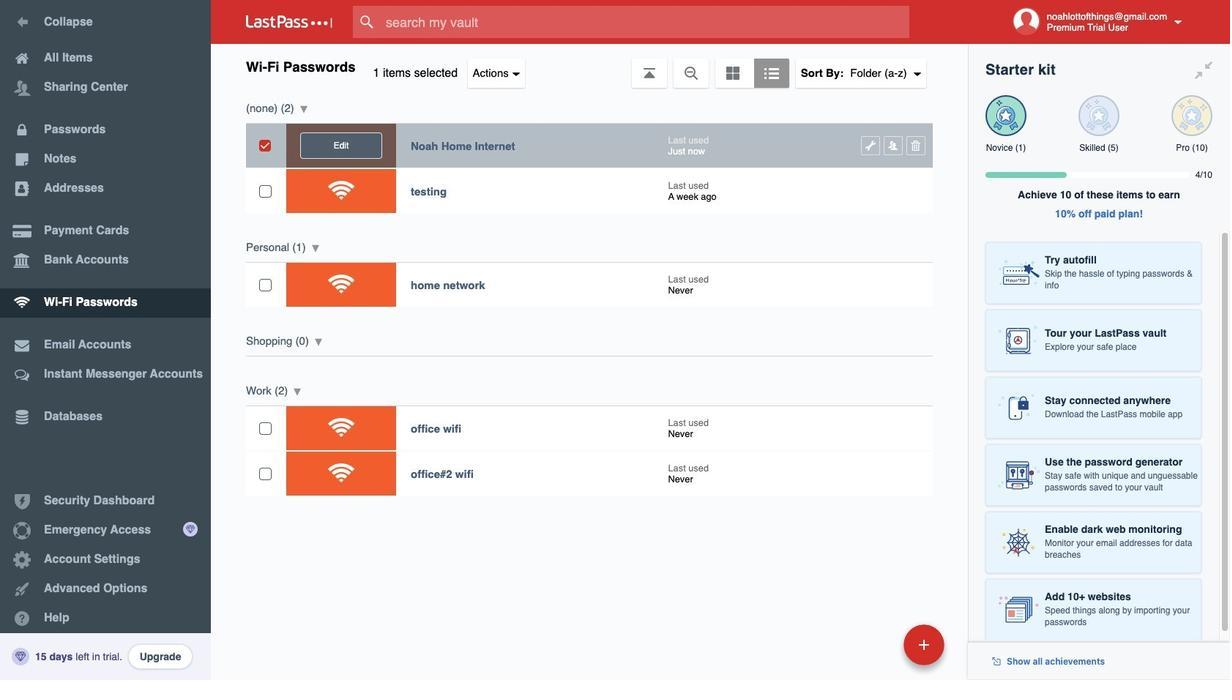 Task type: locate. For each thing, give the bounding box(es) containing it.
main navigation navigation
[[0, 0, 211, 681]]

lastpass image
[[246, 15, 333, 29]]

new item navigation
[[803, 621, 954, 681]]

Search search field
[[353, 6, 938, 38]]

vault options navigation
[[211, 44, 969, 88]]



Task type: describe. For each thing, give the bounding box(es) containing it.
search my vault text field
[[353, 6, 938, 38]]

new item element
[[803, 624, 950, 666]]



